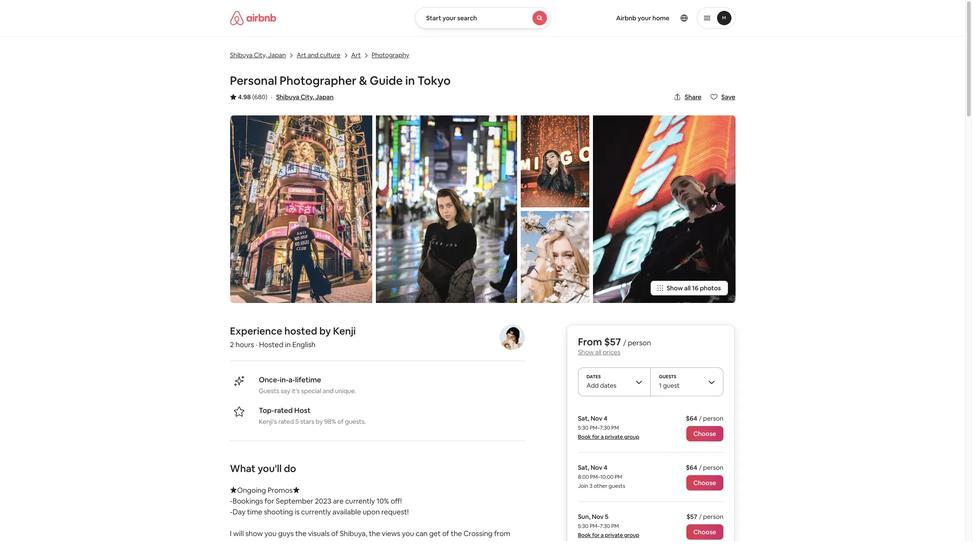Task type: locate. For each thing, give the bounding box(es) containing it.
$57 / person
[[687, 513, 724, 522]]

- down bookings
[[230, 508, 233, 517]]

share
[[685, 93, 702, 101]]

1 vertical spatial show
[[578, 349, 594, 357]]

nov inside sun, nov 5 5:30 pm–7:30 pm book for a private group
[[592, 513, 604, 522]]

2 4 from the top
[[604, 464, 608, 472]]

currently up upon on the left of the page
[[345, 497, 375, 507]]

you'll
[[258, 463, 282, 475]]

a inside 'sat, nov 4 5:30 pm–7:30 pm book for a private group'
[[601, 434, 604, 441]]

sat, nov 4 5:30 pm–7:30 pm book for a private group
[[578, 415, 640, 441]]

pm–7:30 inside sun, nov 5 5:30 pm–7:30 pm book for a private group
[[590, 523, 611, 531]]

1 your from the left
[[443, 14, 456, 22]]

sat, down add
[[578, 415, 590, 423]]

shibuya,
[[340, 530, 368, 539]]

the up shouldn't
[[451, 530, 462, 539]]

1 sat, from the top
[[578, 415, 590, 423]]

sat, for sat, nov 4 5:30 pm–7:30 pm book for a private group
[[578, 415, 590, 423]]

1 vertical spatial group
[[625, 532, 640, 540]]

- up day
[[230, 497, 233, 507]]

1 horizontal spatial currently
[[345, 497, 375, 507]]

1 horizontal spatial 5
[[606, 513, 609, 522]]

rated left host
[[274, 406, 293, 416]]

0 vertical spatial private
[[606, 434, 624, 441]]

city,
[[254, 51, 267, 59], [301, 93, 314, 101]]

2 choose link from the top
[[687, 476, 724, 491]]

0 vertical spatial book
[[578, 434, 592, 441]]

guests down once-
[[259, 387, 280, 396]]

a-
[[289, 376, 295, 385]]

show all 16 photos
[[667, 284, 721, 293]]

0 vertical spatial ·
[[271, 93, 273, 101]]

city, up personal
[[254, 51, 267, 59]]

pm for sun, nov 5 5:30 pm–7:30 pm book for a private group
[[612, 523, 619, 531]]

1 vertical spatial in
[[285, 340, 291, 350]]

nov down add
[[591, 415, 603, 423]]

1 horizontal spatial guests
[[660, 374, 677, 380]]

3 choose from the top
[[694, 529, 717, 537]]

shibuya city, japan
[[230, 51, 286, 59]]

book for a private group link up sat, nov 4 8:00 pm–10:00 pm join 3 other guests
[[578, 434, 640, 441]]

0 horizontal spatial city,
[[254, 51, 267, 59]]

japan up personal
[[268, 51, 286, 59]]

4
[[604, 415, 608, 423], [604, 464, 608, 472]]

group inside sun, nov 5 5:30 pm–7:30 pm book for a private group
[[625, 532, 640, 540]]

shibuya
[[230, 51, 253, 59], [276, 93, 300, 101]]

1 $64 from the top
[[687, 415, 698, 423]]

2 vertical spatial for
[[593, 532, 600, 540]]

experience photo 3 image
[[521, 211, 590, 303], [521, 211, 590, 303]]

0 vertical spatial $64
[[687, 415, 698, 423]]

1 vertical spatial shibuya
[[276, 93, 300, 101]]

japan down photographer
[[316, 93, 334, 101]]

2 5:30 from the top
[[578, 523, 589, 531]]

0 vertical spatial 4
[[604, 415, 608, 423]]

learn more about the host, kenji. image
[[500, 325, 525, 350], [500, 325, 525, 350]]

2 horizontal spatial you
[[423, 540, 435, 542]]

book for sun,
[[578, 532, 592, 540]]

book inside sun, nov 5 5:30 pm–7:30 pm book for a private group
[[578, 532, 592, 540]]

1 horizontal spatial your
[[638, 14, 651, 22]]

2 pm–7:30 from the top
[[590, 523, 611, 531]]

2 $64 / person from the top
[[687, 464, 724, 472]]

1 vertical spatial sat,
[[578, 464, 590, 472]]

2 vertical spatial choose link
[[687, 525, 724, 540]]

available
[[333, 508, 361, 517]]

in right the "guide"
[[406, 73, 415, 89]]

experience hosted by kenji 2 hours · hosted in english
[[230, 325, 356, 350]]

1 vertical spatial and
[[323, 387, 334, 396]]

★ongoing promos★ -bookings for september 2023 are currently 10% off! -day time shooting is currently available upon request!
[[230, 486, 409, 517]]

nov up 'pm–10:00'
[[591, 464, 603, 472]]

pm–7:30 down add
[[590, 425, 611, 432]]

photos
[[700, 284, 721, 293]]

1 vertical spatial choose
[[694, 480, 717, 488]]

the
[[295, 530, 307, 539], [369, 530, 380, 539], [451, 530, 462, 539], [266, 540, 278, 542]]

$64 / person
[[687, 415, 724, 423], [687, 464, 724, 472]]

0 vertical spatial shibuya
[[230, 51, 253, 59]]

your left home
[[638, 14, 651, 22]]

shibuya inside shibuya city, japan link
[[230, 51, 253, 59]]

search
[[457, 14, 477, 22]]

are
[[333, 497, 344, 507]]

airbnb
[[616, 14, 637, 22]]

person for sat, nov 4 8:00 pm–10:00 pm join 3 other guests
[[704, 464, 724, 472]]

0 horizontal spatial guests
[[259, 387, 280, 396]]

0 vertical spatial pm
[[612, 425, 619, 432]]

pm inside 'sat, nov 4 5:30 pm–7:30 pm book for a private group'
[[612, 425, 619, 432]]

1 vertical spatial $64 / person
[[687, 464, 724, 472]]

$64 / person for sat, nov 4 5:30 pm–7:30 pm book for a private group
[[687, 415, 724, 423]]

for inside sun, nov 5 5:30 pm–7:30 pm book for a private group
[[593, 532, 600, 540]]

book up 8:00
[[578, 434, 592, 441]]

0 horizontal spatial and
[[308, 51, 319, 59]]

dates
[[601, 382, 617, 390]]

spots down visuals
[[325, 540, 343, 542]]

pm–10:00
[[591, 474, 614, 481]]

5:30 inside 'sat, nov 4 5:30 pm–7:30 pm book for a private group'
[[578, 425, 589, 432]]

shibuya right (680)
[[276, 93, 300, 101]]

4 for sat, nov 4 8:00 pm–10:00 pm join 3 other guests
[[604, 464, 608, 472]]

0 vertical spatial 5:30
[[578, 425, 589, 432]]

pm–7:30 inside 'sat, nov 4 5:30 pm–7:30 pm book for a private group'
[[590, 425, 611, 432]]

2 horizontal spatial and
[[345, 540, 357, 542]]

1 horizontal spatial spots
[[403, 540, 421, 542]]

1 vertical spatial guests
[[259, 387, 280, 396]]

show left prices
[[578, 349, 594, 357]]

your inside "profile" 'element'
[[638, 14, 651, 22]]

experience photo 1 image
[[376, 116, 517, 303], [376, 116, 517, 303]]

2 book from the top
[[578, 532, 592, 540]]

2 sat, from the top
[[578, 464, 590, 472]]

8:00
[[578, 474, 589, 481]]

japan
[[268, 51, 286, 59], [316, 93, 334, 101]]

nov for sat, nov 4 5:30 pm–7:30 pm book for a private group
[[591, 415, 603, 423]]

from $57 / person show all prices
[[578, 336, 652, 357]]

pm up "guests"
[[615, 474, 623, 481]]

rated
[[274, 406, 293, 416], [278, 418, 294, 426]]

Start your search search field
[[415, 7, 551, 29]]

your inside button
[[443, 14, 456, 22]]

1 vertical spatial $57
[[687, 513, 698, 522]]

private for 4
[[606, 434, 624, 441]]

0 horizontal spatial currently
[[301, 508, 331, 517]]

book for sat,
[[578, 434, 592, 441]]

0 vertical spatial for
[[593, 434, 600, 441]]

5:30 down sun,
[[578, 523, 589, 531]]

0 vertical spatial sat,
[[578, 415, 590, 423]]

1 5:30 from the top
[[578, 425, 589, 432]]

1 horizontal spatial japan
[[316, 93, 334, 101]]

1 vertical spatial pm–7:30
[[590, 523, 611, 531]]

spots down can at the left bottom of the page
[[403, 540, 421, 542]]

0 vertical spatial book for a private group link
[[578, 434, 640, 441]]

art
[[297, 51, 306, 59], [351, 51, 361, 59]]

2 art from the left
[[351, 51, 361, 59]]

1 art from the left
[[297, 51, 306, 59]]

1 vertical spatial currently
[[301, 508, 331, 517]]

1 vertical spatial 4
[[604, 464, 608, 472]]

0 horizontal spatial ·
[[256, 340, 258, 350]]

for inside 'sat, nov 4 5:30 pm–7:30 pm book for a private group'
[[593, 434, 600, 441]]

1 vertical spatial nov
[[591, 464, 603, 472]]

2 vertical spatial pm
[[612, 523, 619, 531]]

nov inside sat, nov 4 8:00 pm–10:00 pm join 3 other guests
[[591, 464, 603, 472]]

art and culture link
[[297, 50, 341, 60]]

pm–7:30
[[590, 425, 611, 432], [590, 523, 611, 531]]

$64 / person for sat, nov 4 8:00 pm–10:00 pm join 3 other guests
[[687, 464, 724, 472]]

5:30 down add
[[578, 425, 589, 432]]

book for a private group link down sun,
[[578, 532, 640, 540]]

visuals
[[308, 530, 330, 539]]

0 horizontal spatial 5
[[296, 418, 299, 426]]

hours
[[236, 340, 254, 350]]

1 vertical spatial 5:30
[[578, 523, 589, 531]]

1 choose from the top
[[694, 430, 717, 438]]

1 vertical spatial city,
[[301, 93, 314, 101]]

· right hours
[[256, 340, 258, 350]]

0 vertical spatial city,
[[254, 51, 267, 59]]

$64
[[687, 415, 698, 423], [687, 464, 698, 472]]

4 inside 'sat, nov 4 5:30 pm–7:30 pm book for a private group'
[[604, 415, 608, 423]]

sat, inside 'sat, nov 4 5:30 pm–7:30 pm book for a private group'
[[578, 415, 590, 423]]

experience photo 4 image
[[593, 116, 736, 303], [593, 116, 736, 303]]

miss.
[[469, 540, 485, 542]]

1 vertical spatial private
[[606, 532, 624, 540]]

2 choose from the top
[[694, 480, 717, 488]]

group inside 'sat, nov 4 5:30 pm–7:30 pm book for a private group'
[[625, 434, 640, 441]]

september
[[276, 497, 314, 507]]

1 vertical spatial choose link
[[687, 476, 724, 491]]

2 your from the left
[[638, 14, 651, 22]]

shibuya city, japan link down photographer
[[276, 93, 334, 101]]

5 right sun,
[[606, 513, 609, 522]]

guests up guest
[[660, 374, 677, 380]]

all left 16
[[685, 284, 691, 293]]

show all 16 photos link
[[651, 281, 729, 296]]

5:30 for sat, nov 4
[[578, 425, 589, 432]]

of up shouldn't
[[442, 530, 449, 539]]

nov right sun,
[[592, 513, 604, 522]]

share button
[[671, 89, 706, 105]]

shibuya city, japan link
[[230, 50, 286, 60], [276, 93, 334, 101]]

3 choose link from the top
[[687, 525, 724, 540]]

rated right kenji's
[[278, 418, 294, 426]]

0 vertical spatial japan
[[268, 51, 286, 59]]

show
[[667, 284, 683, 293], [578, 349, 594, 357]]

0 horizontal spatial art
[[297, 51, 306, 59]]

0 horizontal spatial spots
[[325, 540, 343, 542]]

stars
[[300, 418, 315, 426]]

book inside 'sat, nov 4 5:30 pm–7:30 pm book for a private group'
[[578, 434, 592, 441]]

hosted
[[259, 340, 284, 350]]

private
[[606, 434, 624, 441], [606, 532, 624, 540]]

shooting
[[264, 508, 293, 517]]

0 vertical spatial group
[[625, 434, 640, 441]]

1 spots from the left
[[325, 540, 343, 542]]

choose for sat, nov 4 5:30 pm–7:30 pm book for a private group
[[694, 430, 717, 438]]

2 private from the top
[[606, 532, 624, 540]]

0 vertical spatial $64 / person
[[687, 415, 724, 423]]

your for airbnb
[[638, 14, 651, 22]]

guests
[[660, 374, 677, 380], [259, 387, 280, 396]]

/ inside from $57 / person show all prices
[[624, 339, 627, 348]]

group for 5
[[625, 532, 640, 540]]

from
[[494, 530, 511, 539]]

0 horizontal spatial in
[[285, 340, 291, 350]]

0 vertical spatial 5
[[296, 418, 299, 426]]

is
[[295, 508, 300, 517]]

of
[[338, 418, 344, 426], [331, 530, 338, 539], [442, 530, 449, 539]]

0 vertical spatial pm–7:30
[[590, 425, 611, 432]]

1 vertical spatial book for a private group link
[[578, 532, 640, 540]]

1 vertical spatial japan
[[316, 93, 334, 101]]

pm for sat, nov 4 8:00 pm–10:00 pm join 3 other guests
[[615, 474, 623, 481]]

0 vertical spatial -
[[230, 497, 233, 507]]

sat,
[[578, 415, 590, 423], [578, 464, 590, 472]]

private for 5
[[606, 532, 624, 540]]

experience cover photo image
[[230, 116, 372, 303], [230, 116, 372, 303]]

1 horizontal spatial you
[[402, 530, 414, 539]]

you up off
[[265, 530, 277, 539]]

once-in-a-lifetime guests say it's special and unique.
[[259, 376, 356, 396]]

in left english
[[285, 340, 291, 350]]

0 horizontal spatial japan
[[268, 51, 286, 59]]

0 vertical spatial guests
[[660, 374, 677, 380]]

top-
[[259, 406, 274, 416]]

for
[[593, 434, 600, 441], [265, 497, 274, 507], [593, 532, 600, 540]]

in
[[406, 73, 415, 89], [285, 340, 291, 350]]

your right start
[[443, 14, 456, 22]]

2 vertical spatial and
[[345, 540, 357, 542]]

0 vertical spatial rated
[[274, 406, 293, 416]]

· right (680)
[[271, 93, 273, 101]]

person inside from $57 / person show all prices
[[628, 339, 652, 348]]

0 vertical spatial all
[[685, 284, 691, 293]]

1 horizontal spatial and
[[323, 387, 334, 396]]

i will show you guys the visuals of shibuya, the views you can get of the crossing from above. off the beaten paths spots and major tourist spots you shouldn't miss. after tha
[[230, 530, 523, 542]]

book for a private group link for sat, nov 4
[[578, 434, 640, 441]]

private inside 'sat, nov 4 5:30 pm–7:30 pm book for a private group'
[[606, 434, 624, 441]]

you down get
[[423, 540, 435, 542]]

photography link
[[372, 50, 409, 60]]

0 vertical spatial choose link
[[687, 427, 724, 442]]

pm down "guests"
[[612, 523, 619, 531]]

upon
[[363, 508, 380, 517]]

your
[[443, 14, 456, 22], [638, 14, 651, 22]]

pm for sat, nov 4 5:30 pm–7:30 pm book for a private group
[[612, 425, 619, 432]]

and right special
[[323, 387, 334, 396]]

1 choose link from the top
[[687, 427, 724, 442]]

2 group from the top
[[625, 532, 640, 540]]

prices
[[603, 349, 621, 357]]

1 vertical spatial all
[[596, 349, 602, 357]]

join
[[578, 483, 589, 490]]

the up 'beaten'
[[295, 530, 307, 539]]

/
[[624, 339, 627, 348], [700, 415, 702, 423], [700, 464, 702, 472], [700, 513, 702, 522]]

spots
[[325, 540, 343, 542], [403, 540, 421, 542]]

0 vertical spatial show
[[667, 284, 683, 293]]

a inside sun, nov 5 5:30 pm–7:30 pm book for a private group
[[601, 532, 604, 540]]

all left prices
[[596, 349, 602, 357]]

1 vertical spatial pm
[[615, 474, 623, 481]]

0 horizontal spatial you
[[265, 530, 277, 539]]

0 horizontal spatial shibuya
[[230, 51, 253, 59]]

guests
[[609, 483, 626, 490]]

0 vertical spatial choose
[[694, 430, 717, 438]]

2 vertical spatial nov
[[592, 513, 604, 522]]

sat, inside sat, nov 4 8:00 pm–10:00 pm join 3 other guests
[[578, 464, 590, 472]]

$57 inside from $57 / person show all prices
[[605, 336, 622, 349]]

art inside 'link'
[[297, 51, 306, 59]]

4 inside sat, nov 4 8:00 pm–10:00 pm join 3 other guests
[[604, 464, 608, 472]]

0 vertical spatial a
[[601, 434, 604, 441]]

sat, up 8:00
[[578, 464, 590, 472]]

1 horizontal spatial $57
[[687, 513, 698, 522]]

and down shibuya,
[[345, 540, 357, 542]]

0 vertical spatial $57
[[605, 336, 622, 349]]

2 a from the top
[[601, 532, 604, 540]]

art for art and culture
[[297, 51, 306, 59]]

choose link for sat, nov 4 8:00 pm–10:00 pm join 3 other guests
[[687, 476, 724, 491]]

2 $64 from the top
[[687, 464, 698, 472]]

1 $64 / person from the top
[[687, 415, 724, 423]]

2 - from the top
[[230, 508, 233, 517]]

/ for sat, nov 4 8:00 pm–10:00 pm join 3 other guests
[[700, 464, 702, 472]]

nov inside 'sat, nov 4 5:30 pm–7:30 pm book for a private group'
[[591, 415, 603, 423]]

0 horizontal spatial all
[[596, 349, 602, 357]]

experience photo 2 image
[[521, 116, 590, 208], [521, 116, 590, 208]]

$64 for sat, nov 4 5:30 pm–7:30 pm book for a private group
[[687, 415, 698, 423]]

pm down dates
[[612, 425, 619, 432]]

1 4 from the top
[[604, 415, 608, 423]]

5:30
[[578, 425, 589, 432], [578, 523, 589, 531]]

1 - from the top
[[230, 497, 233, 507]]

group for 4
[[625, 434, 640, 441]]

0 horizontal spatial your
[[443, 14, 456, 22]]

shibuya up personal
[[230, 51, 253, 59]]

guide
[[370, 73, 403, 89]]

10%
[[377, 497, 389, 507]]

1 horizontal spatial shibuya
[[276, 93, 300, 101]]

pm inside sun, nov 5 5:30 pm–7:30 pm book for a private group
[[612, 523, 619, 531]]

a
[[601, 434, 604, 441], [601, 532, 604, 540]]

choose for sat, nov 4 8:00 pm–10:00 pm join 3 other guests
[[694, 480, 717, 488]]

english
[[292, 340, 316, 350]]

currently down 2023
[[301, 508, 331, 517]]

0 vertical spatial nov
[[591, 415, 603, 423]]

art left 'culture'
[[297, 51, 306, 59]]

and left 'culture'
[[308, 51, 319, 59]]

5 inside "top-rated host kenji's rated 5 stars by 98% of guests."
[[296, 418, 299, 426]]

you left can at the left bottom of the page
[[402, 530, 414, 539]]

5:30 inside sun, nov 5 5:30 pm–7:30 pm book for a private group
[[578, 523, 589, 531]]

1 book from the top
[[578, 434, 592, 441]]

book down sun,
[[578, 532, 592, 540]]

shibuya city, japan link up personal
[[230, 50, 286, 60]]

the up major
[[369, 530, 380, 539]]

1 vertical spatial $64
[[687, 464, 698, 472]]

1 book for a private group link from the top
[[578, 434, 640, 441]]

1 horizontal spatial show
[[667, 284, 683, 293]]

2 book for a private group link from the top
[[578, 532, 640, 540]]

pm–7:30 down sun,
[[590, 523, 611, 531]]

2 vertical spatial choose
[[694, 529, 717, 537]]

art right 'culture'
[[351, 51, 361, 59]]

i
[[230, 530, 232, 539]]

show left 16
[[667, 284, 683, 293]]

1 vertical spatial 5
[[606, 513, 609, 522]]

of right 98%
[[338, 418, 344, 426]]

0 vertical spatial in
[[406, 73, 415, 89]]

pm inside sat, nov 4 8:00 pm–10:00 pm join 3 other guests
[[615, 474, 623, 481]]

1 vertical spatial -
[[230, 508, 233, 517]]

1 vertical spatial a
[[601, 532, 604, 540]]

private inside sun, nov 5 5:30 pm–7:30 pm book for a private group
[[606, 532, 624, 540]]

5 left stars
[[296, 418, 299, 426]]

0 horizontal spatial $57
[[605, 336, 622, 349]]

1 a from the top
[[601, 434, 604, 441]]

1 vertical spatial for
[[265, 497, 274, 507]]

1 pm–7:30 from the top
[[590, 425, 611, 432]]

1 private from the top
[[606, 434, 624, 441]]

book
[[578, 434, 592, 441], [578, 532, 592, 540]]

4 down dates
[[604, 415, 608, 423]]

4 up 'pm–10:00'
[[604, 464, 608, 472]]

city, down photographer
[[301, 93, 314, 101]]

0 vertical spatial and
[[308, 51, 319, 59]]

1 group from the top
[[625, 434, 640, 441]]

1 vertical spatial book
[[578, 532, 592, 540]]

1 vertical spatial ·
[[256, 340, 258, 350]]

1 horizontal spatial all
[[685, 284, 691, 293]]



Task type: describe. For each thing, give the bounding box(es) containing it.
choose for sun, nov 5 5:30 pm–7:30 pm book for a private group
[[694, 529, 717, 537]]

and inside i will show you guys the visuals of shibuya, the views you can get of the crossing from above. off the beaten paths spots and major tourist spots you shouldn't miss. after tha
[[345, 540, 357, 542]]

guests inside the once-in-a-lifetime guests say it's special and unique.
[[259, 387, 280, 396]]

1 horizontal spatial in
[[406, 73, 415, 89]]

save button
[[707, 89, 739, 105]]

1 vertical spatial rated
[[278, 418, 294, 426]]

4.98
[[238, 93, 251, 101]]

and inside 'link'
[[308, 51, 319, 59]]

all inside from $57 / person show all prices
[[596, 349, 602, 357]]

book for a private group link for sun, nov 5
[[578, 532, 640, 540]]

choose link for sun, nov 5 5:30 pm–7:30 pm book for a private group
[[687, 525, 724, 540]]

sat, for sat, nov 4 8:00 pm–10:00 pm join 3 other guests
[[578, 464, 590, 472]]

photography
[[372, 51, 409, 59]]

from
[[578, 336, 603, 349]]

once-
[[259, 376, 280, 385]]

major
[[359, 540, 378, 542]]

for for sat,
[[593, 434, 600, 441]]

art for art
[[351, 51, 361, 59]]

request!
[[382, 508, 409, 517]]

sun,
[[578, 513, 591, 522]]

bookings
[[233, 497, 263, 507]]

do
[[284, 463, 296, 475]]

(680)
[[252, 93, 268, 101]]

shouldn't
[[436, 540, 467, 542]]

off!
[[391, 497, 402, 507]]

the right off
[[266, 540, 278, 542]]

1
[[660, 382, 662, 390]]

other
[[594, 483, 608, 490]]

get
[[429, 530, 441, 539]]

4.98 (680)
[[238, 93, 268, 101]]

for inside ★ongoing promos★ -bookings for september 2023 are currently 10% off! -day time shooting is currently available upon request!
[[265, 497, 274, 507]]

a for 5
[[601, 532, 604, 540]]

guests.
[[345, 418, 366, 426]]

home
[[653, 14, 670, 22]]

start
[[426, 14, 441, 22]]

by
[[316, 418, 323, 426]]

nov for sat, nov 4 8:00 pm–10:00 pm join 3 other guests
[[591, 464, 603, 472]]

airbnb your home link
[[611, 9, 675, 28]]

your for start
[[443, 14, 456, 22]]

add
[[587, 382, 599, 390]]

day
[[233, 508, 246, 517]]

$64 for sat, nov 4 8:00 pm–10:00 pm join 3 other guests
[[687, 464, 698, 472]]

· inside experience hosted by kenji 2 hours · hosted in english
[[256, 340, 258, 350]]

by kenji
[[320, 325, 356, 338]]

choose link for sat, nov 4 5:30 pm–7:30 pm book for a private group
[[687, 427, 724, 442]]

person for sun, nov 5 5:30 pm–7:30 pm book for a private group
[[704, 513, 724, 522]]

lifetime
[[295, 376, 321, 385]]

after
[[487, 540, 504, 542]]

98%
[[324, 418, 336, 426]]

above.
[[230, 540, 252, 542]]

sun, nov 5 5:30 pm–7:30 pm book for a private group
[[578, 513, 640, 540]]

person for sat, nov 4 5:30 pm–7:30 pm book for a private group
[[704, 415, 724, 423]]

sat, nov 4 8:00 pm–10:00 pm join 3 other guests
[[578, 464, 626, 490]]

airbnb your home
[[616, 14, 670, 22]]

dates add dates
[[587, 374, 617, 390]]

guests inside guests 1 guest
[[660, 374, 677, 380]]

art and culture
[[297, 51, 341, 59]]

in inside experience hosted by kenji 2 hours · hosted in english
[[285, 340, 291, 350]]

hosted
[[285, 325, 317, 338]]

1 vertical spatial shibuya city, japan link
[[276, 93, 334, 101]]

4 for sat, nov 4 5:30 pm–7:30 pm book for a private group
[[604, 415, 608, 423]]

unique.
[[335, 387, 356, 396]]

3
[[590, 483, 593, 490]]

★ongoing
[[230, 486, 266, 496]]

for for sun,
[[593, 532, 600, 540]]

0 vertical spatial currently
[[345, 497, 375, 507]]

experience
[[230, 325, 282, 338]]

top-rated host kenji's rated 5 stars by 98% of guests.
[[259, 406, 366, 426]]

5 inside sun, nov 5 5:30 pm–7:30 pm book for a private group
[[606, 513, 609, 522]]

dates
[[587, 374, 601, 380]]

2 spots from the left
[[403, 540, 421, 542]]

save
[[722, 93, 736, 101]]

host
[[294, 406, 311, 416]]

guys
[[278, 530, 294, 539]]

a for 4
[[601, 434, 604, 441]]

views
[[382, 530, 401, 539]]

what
[[230, 463, 256, 475]]

special
[[301, 387, 321, 396]]

0 vertical spatial shibuya city, japan link
[[230, 50, 286, 60]]

art link
[[351, 50, 361, 60]]

2023
[[315, 497, 332, 507]]

profile element
[[561, 0, 736, 36]]

1 horizontal spatial city,
[[301, 93, 314, 101]]

in-
[[280, 376, 289, 385]]

what you'll do
[[230, 463, 296, 475]]

paths
[[304, 540, 323, 542]]

· shibuya city, japan
[[271, 93, 334, 101]]

of inside "top-rated host kenji's rated 5 stars by 98% of guests."
[[338, 418, 344, 426]]

guest
[[664, 382, 680, 390]]

culture
[[320, 51, 341, 59]]

&
[[359, 73, 367, 89]]

pm–7:30 for 5
[[590, 523, 611, 531]]

5:30 for sun, nov 5
[[578, 523, 589, 531]]

crossing
[[464, 530, 493, 539]]

of right visuals
[[331, 530, 338, 539]]

tokyo
[[418, 73, 451, 89]]

personal photographer & guide in tokyo
[[230, 73, 451, 89]]

/ for sun, nov 5 5:30 pm–7:30 pm book for a private group
[[700, 513, 702, 522]]

tourist
[[379, 540, 401, 542]]

show inside from $57 / person show all prices
[[578, 349, 594, 357]]

promos★
[[268, 486, 300, 496]]

/ for sat, nov 4 5:30 pm–7:30 pm book for a private group
[[700, 415, 702, 423]]

pm–7:30 for 4
[[590, 425, 611, 432]]

show all prices button
[[578, 349, 621, 357]]

it's
[[292, 387, 300, 396]]

nov for sun, nov 5 5:30 pm–7:30 pm book for a private group
[[592, 513, 604, 522]]

photographer
[[280, 73, 357, 89]]

guests 1 guest
[[660, 374, 680, 390]]

2
[[230, 340, 234, 350]]

can
[[416, 530, 428, 539]]

1 horizontal spatial ·
[[271, 93, 273, 101]]

say
[[281, 387, 290, 396]]

personal
[[230, 73, 277, 89]]

and inside the once-in-a-lifetime guests say it's special and unique.
[[323, 387, 334, 396]]

kenji's
[[259, 418, 277, 426]]



Task type: vqa. For each thing, say whether or not it's contained in the screenshot.
more
no



